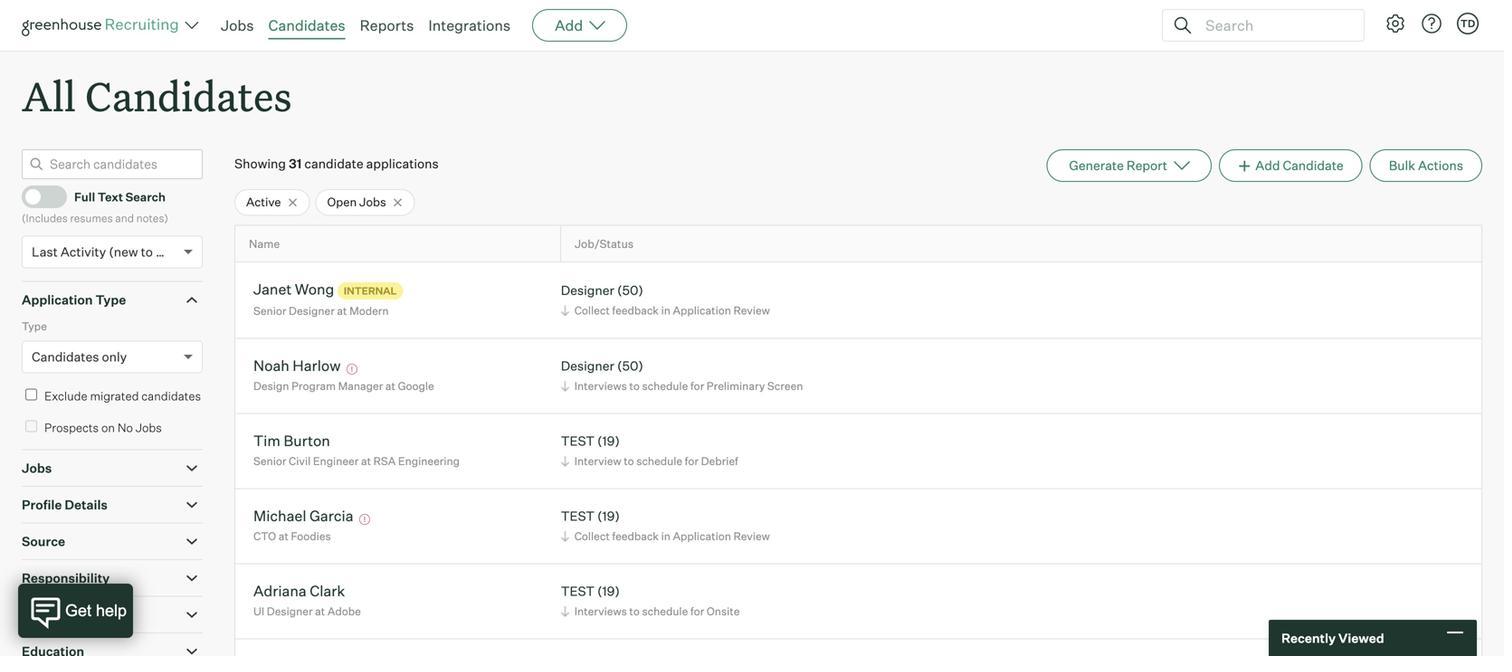 Task type: describe. For each thing, give the bounding box(es) containing it.
exclude migrated candidates
[[44, 389, 201, 403]]

at right cto
[[279, 530, 289, 543]]

recently viewed
[[1281, 630, 1384, 646]]

job/status
[[575, 237, 634, 251]]

(19) for test (19) interviews to schedule for onsite
[[597, 583, 620, 599]]

a follow-up was set for sep 22, 2023 for noah harlow image
[[344, 364, 360, 375]]

31
[[289, 156, 302, 172]]

report
[[1127, 158, 1167, 173]]

tim burton link
[[253, 432, 330, 453]]

reports link
[[360, 16, 414, 34]]

generate report button
[[1047, 150, 1212, 182]]

checkmark image
[[30, 190, 43, 202]]

harlow
[[293, 357, 341, 375]]

no
[[118, 421, 133, 435]]

adriana clark ui designer at adobe
[[253, 582, 361, 618]]

all
[[22, 69, 76, 122]]

jobs link
[[221, 16, 254, 34]]

for for test (19)
[[685, 454, 699, 468]]

onsite
[[707, 605, 740, 618]]

feedback for michael garcia
[[612, 530, 659, 543]]

test (19) collect feedback in application review
[[561, 508, 770, 543]]

add candidate
[[1255, 158, 1344, 173]]

integrations link
[[428, 16, 511, 34]]

last activity (new to old)
[[32, 244, 179, 260]]

at left modern at the top left of the page
[[337, 304, 347, 318]]

michael
[[253, 507, 306, 525]]

last activity (new to old) option
[[32, 244, 179, 260]]

open jobs
[[327, 195, 386, 209]]

td button
[[1453, 9, 1482, 38]]

candidate
[[304, 156, 363, 172]]

interviews for test
[[574, 605, 627, 618]]

test for test (19) collect feedback in application review
[[561, 508, 595, 524]]

foodies
[[291, 530, 331, 543]]

generate
[[1069, 158, 1124, 173]]

active
[[246, 195, 281, 209]]

test (19) interviews to schedule for onsite
[[561, 583, 740, 618]]

garcia
[[309, 507, 353, 525]]

manager
[[338, 379, 383, 393]]

Exclude migrated candidates checkbox
[[25, 389, 37, 401]]

designer (50) collect feedback in application review
[[561, 282, 770, 317]]

clark
[[310, 582, 345, 600]]

designer inside designer (50) collect feedback in application review
[[561, 282, 614, 298]]

Prospects on No Jobs checkbox
[[25, 421, 37, 432]]

(includes
[[22, 211, 68, 225]]

rsa
[[373, 454, 396, 468]]

candidates only option
[[32, 349, 127, 365]]

application down the 'last'
[[22, 292, 93, 308]]

td button
[[1457, 13, 1479, 34]]

last
[[32, 244, 58, 260]]

test (19) interview to schedule for debrief
[[561, 433, 738, 468]]

candidates for candidates
[[268, 16, 345, 34]]

test for test (19) interview to schedule for debrief
[[561, 433, 595, 449]]

interviews to schedule for onsite link
[[558, 603, 744, 620]]

program
[[291, 379, 336, 393]]

actions
[[1418, 158, 1463, 173]]

adriana
[[253, 582, 307, 600]]

to for last activity (new to old)
[[141, 244, 153, 260]]

full text search (includes resumes and notes)
[[22, 190, 168, 225]]

bulk actions link
[[1370, 150, 1482, 182]]

burton
[[284, 432, 330, 450]]

(19) for test (19) collect feedback in application review
[[597, 508, 620, 524]]

adriana clark link
[[253, 582, 345, 603]]

tim burton senior civil engineer at rsa engineering
[[253, 432, 460, 468]]

preliminary
[[707, 379, 765, 393]]

pipeline
[[22, 607, 72, 623]]

noah
[[253, 357, 289, 375]]

integrations
[[428, 16, 511, 34]]

add for add
[[555, 16, 583, 34]]

profile details
[[22, 497, 108, 513]]

name
[[249, 237, 280, 251]]

1 vertical spatial candidates
[[85, 69, 292, 122]]

ui
[[253, 605, 264, 618]]

application for janet wong
[[673, 304, 731, 317]]

wong
[[295, 280, 334, 298]]

tim
[[253, 432, 280, 450]]

type element
[[22, 318, 203, 386]]

application type
[[22, 292, 126, 308]]

for inside "test (19) interviews to schedule for onsite"
[[690, 605, 704, 618]]

(50) for janet wong
[[617, 282, 643, 298]]

pipeline tasks
[[22, 607, 110, 623]]

candidates only
[[32, 349, 127, 365]]

screen
[[767, 379, 803, 393]]

candidates link
[[268, 16, 345, 34]]

collect for michael garcia
[[574, 530, 610, 543]]

engineering
[[398, 454, 460, 468]]

1 horizontal spatial type
[[95, 292, 126, 308]]

on
[[101, 421, 115, 435]]

google
[[398, 379, 434, 393]]

source
[[22, 534, 65, 550]]

only
[[102, 349, 127, 365]]

and
[[115, 211, 134, 225]]

to for test (19) interview to schedule for debrief
[[624, 454, 634, 468]]

showing 31 candidate applications
[[234, 156, 439, 172]]

jobs left candidates link
[[221, 16, 254, 34]]

to for test (19) interviews to schedule for onsite
[[629, 605, 640, 618]]

interview
[[574, 454, 621, 468]]

designer inside adriana clark ui designer at adobe
[[267, 605, 313, 618]]

janet
[[253, 280, 292, 298]]

interview to schedule for debrief link
[[558, 453, 743, 470]]

senior designer at modern
[[253, 304, 389, 318]]

jobs right open
[[359, 195, 386, 209]]

jobs right 'no'
[[136, 421, 162, 435]]

all candidates
[[22, 69, 292, 122]]

old)
[[156, 244, 179, 260]]

Search candidates field
[[22, 150, 203, 179]]

recently
[[1281, 630, 1336, 646]]

schedule inside "test (19) interviews to schedule for onsite"
[[642, 605, 688, 618]]

michael garcia has been in application review for more than 5 days image
[[357, 514, 373, 525]]



Task type: vqa. For each thing, say whether or not it's contained in the screenshot.
feedback within the TEST (19) Collect feedback in Application Review
yes



Task type: locate. For each thing, give the bounding box(es) containing it.
2 vertical spatial candidates
[[32, 349, 99, 365]]

2 test from the top
[[561, 508, 595, 524]]

collect feedback in application review link for janet wong
[[558, 302, 775, 319]]

configure image
[[1385, 13, 1406, 34]]

feedback for janet wong
[[612, 304, 659, 317]]

1 vertical spatial feedback
[[612, 530, 659, 543]]

design
[[253, 379, 289, 393]]

2 in from the top
[[661, 530, 671, 543]]

details
[[65, 497, 108, 513]]

at left rsa
[[361, 454, 371, 468]]

1 vertical spatial (50)
[[617, 358, 643, 374]]

at inside tim burton senior civil engineer at rsa engineering
[[361, 454, 371, 468]]

for inside test (19) interview to schedule for debrief
[[685, 454, 699, 468]]

(50)
[[617, 282, 643, 298], [617, 358, 643, 374]]

0 vertical spatial (19)
[[597, 433, 620, 449]]

designer inside designer (50) interviews to schedule for preliminary screen
[[561, 358, 614, 374]]

1 vertical spatial collect feedback in application review link
[[558, 528, 775, 545]]

(50) inside designer (50) interviews to schedule for preliminary screen
[[617, 358, 643, 374]]

review for michael garcia
[[733, 530, 770, 543]]

type
[[95, 292, 126, 308], [22, 320, 47, 333]]

review inside test (19) collect feedback in application review
[[733, 530, 770, 543]]

test inside "test (19) interviews to schedule for onsite"
[[561, 583, 595, 599]]

1 vertical spatial collect
[[574, 530, 610, 543]]

design program manager at google
[[253, 379, 434, 393]]

feedback inside test (19) collect feedback in application review
[[612, 530, 659, 543]]

cto at foodies
[[253, 530, 331, 543]]

test up interviews to schedule for onsite link
[[561, 583, 595, 599]]

to inside test (19) interview to schedule for debrief
[[624, 454, 634, 468]]

1 feedback from the top
[[612, 304, 659, 317]]

in for michael garcia
[[661, 530, 671, 543]]

1 (50) from the top
[[617, 282, 643, 298]]

application inside test (19) collect feedback in application review
[[673, 530, 731, 543]]

schedule
[[642, 379, 688, 393], [636, 454, 682, 468], [642, 605, 688, 618]]

0 vertical spatial for
[[690, 379, 704, 393]]

0 vertical spatial (50)
[[617, 282, 643, 298]]

0 vertical spatial senior
[[253, 304, 286, 318]]

2 vertical spatial (19)
[[597, 583, 620, 599]]

1 vertical spatial type
[[22, 320, 47, 333]]

collect feedback in application review link up designer (50) interviews to schedule for preliminary screen
[[558, 302, 775, 319]]

collect feedback in application review link for michael garcia
[[558, 528, 775, 545]]

at down clark
[[315, 605, 325, 618]]

application
[[22, 292, 93, 308], [673, 304, 731, 317], [673, 530, 731, 543]]

jobs
[[221, 16, 254, 34], [359, 195, 386, 209], [136, 421, 162, 435], [22, 460, 52, 476]]

2 collect from the top
[[574, 530, 610, 543]]

interviews for designer
[[574, 379, 627, 393]]

add for add candidate
[[1255, 158, 1280, 173]]

michael garcia link
[[253, 507, 353, 528]]

candidates up exclude
[[32, 349, 99, 365]]

1 collect from the top
[[574, 304, 610, 317]]

1 vertical spatial test
[[561, 508, 595, 524]]

open
[[327, 195, 357, 209]]

collect down interview at bottom left
[[574, 530, 610, 543]]

to
[[141, 244, 153, 260], [629, 379, 640, 393], [624, 454, 634, 468], [629, 605, 640, 618]]

at left google
[[385, 379, 395, 393]]

1 vertical spatial review
[[733, 530, 770, 543]]

2 senior from the top
[[253, 454, 286, 468]]

application up designer (50) interviews to schedule for preliminary screen
[[673, 304, 731, 317]]

0 vertical spatial candidates
[[268, 16, 345, 34]]

to inside designer (50) interviews to schedule for preliminary screen
[[629, 379, 640, 393]]

collect down 'job/status' on the top
[[574, 304, 610, 317]]

feedback
[[612, 304, 659, 317], [612, 530, 659, 543]]

application down debrief
[[673, 530, 731, 543]]

bulk
[[1389, 158, 1415, 173]]

candidates for candidates only
[[32, 349, 99, 365]]

tasks
[[74, 607, 110, 623]]

1 interviews from the top
[[574, 379, 627, 393]]

jobs up profile
[[22, 460, 52, 476]]

1 vertical spatial interviews
[[574, 605, 627, 618]]

0 vertical spatial interviews
[[574, 379, 627, 393]]

Search text field
[[1201, 12, 1348, 38]]

1 senior from the top
[[253, 304, 286, 318]]

0 vertical spatial type
[[95, 292, 126, 308]]

1 vertical spatial add
[[1255, 158, 1280, 173]]

(19) inside "test (19) interviews to schedule for onsite"
[[597, 583, 620, 599]]

civil
[[289, 454, 311, 468]]

interviews inside designer (50) interviews to schedule for preliminary screen
[[574, 379, 627, 393]]

exclude
[[44, 389, 87, 403]]

candidate reports are now available! apply filters and select "view in app" element
[[1047, 150, 1212, 182]]

in for janet wong
[[661, 304, 671, 317]]

candidates inside type element
[[32, 349, 99, 365]]

3 test from the top
[[561, 583, 595, 599]]

to left the old)
[[141, 244, 153, 260]]

test down interview at bottom left
[[561, 508, 595, 524]]

text
[[98, 190, 123, 204]]

notes)
[[136, 211, 168, 225]]

test for test (19) interviews to schedule for onsite
[[561, 583, 595, 599]]

collect inside designer (50) collect feedback in application review
[[574, 304, 610, 317]]

td
[[1461, 17, 1475, 29]]

0 vertical spatial collect
[[574, 304, 610, 317]]

test
[[561, 433, 595, 449], [561, 508, 595, 524], [561, 583, 595, 599]]

1 collect feedback in application review link from the top
[[558, 302, 775, 319]]

for inside designer (50) interviews to schedule for preliminary screen
[[690, 379, 704, 393]]

0 vertical spatial add
[[555, 16, 583, 34]]

1 vertical spatial schedule
[[636, 454, 682, 468]]

1 vertical spatial in
[[661, 530, 671, 543]]

(new
[[109, 244, 138, 260]]

for
[[690, 379, 704, 393], [685, 454, 699, 468], [690, 605, 704, 618]]

to for designer (50) interviews to schedule for preliminary screen
[[629, 379, 640, 393]]

prospects on no jobs
[[44, 421, 162, 435]]

test up interview at bottom left
[[561, 433, 595, 449]]

add candidate link
[[1219, 150, 1363, 182]]

schedule for test (19)
[[636, 454, 682, 468]]

2 vertical spatial test
[[561, 583, 595, 599]]

add inside popup button
[[555, 16, 583, 34]]

(19) up interviews to schedule for onsite link
[[597, 583, 620, 599]]

in up designer (50) interviews to schedule for preliminary screen
[[661, 304, 671, 317]]

(19) up interview at bottom left
[[597, 433, 620, 449]]

michael garcia
[[253, 507, 353, 525]]

to right interview at bottom left
[[624, 454, 634, 468]]

prospects
[[44, 421, 99, 435]]

debrief
[[701, 454, 738, 468]]

senior down tim
[[253, 454, 286, 468]]

for for designer (50)
[[690, 379, 704, 393]]

schedule inside test (19) interview to schedule for debrief
[[636, 454, 682, 468]]

full
[[74, 190, 95, 204]]

1 review from the top
[[733, 304, 770, 317]]

review for janet wong
[[733, 304, 770, 317]]

senior inside tim burton senior civil engineer at rsa engineering
[[253, 454, 286, 468]]

at
[[337, 304, 347, 318], [385, 379, 395, 393], [361, 454, 371, 468], [279, 530, 289, 543], [315, 605, 325, 618]]

in inside test (19) collect feedback in application review
[[661, 530, 671, 543]]

to up test (19) interview to schedule for debrief
[[629, 379, 640, 393]]

(50) for noah harlow
[[617, 358, 643, 374]]

test inside test (19) collect feedback in application review
[[561, 508, 595, 524]]

0 horizontal spatial add
[[555, 16, 583, 34]]

interviews
[[574, 379, 627, 393], [574, 605, 627, 618]]

for left debrief
[[685, 454, 699, 468]]

type down the last activity (new to old)
[[95, 292, 126, 308]]

2 vertical spatial schedule
[[642, 605, 688, 618]]

senior
[[253, 304, 286, 318], [253, 454, 286, 468]]

candidate
[[1283, 158, 1344, 173]]

0 vertical spatial in
[[661, 304, 671, 317]]

2 review from the top
[[733, 530, 770, 543]]

review inside designer (50) collect feedback in application review
[[733, 304, 770, 317]]

bulk actions
[[1389, 158, 1463, 173]]

senior down janet
[[253, 304, 286, 318]]

review up preliminary at the bottom of page
[[733, 304, 770, 317]]

schedule left debrief
[[636, 454, 682, 468]]

type down application type
[[22, 320, 47, 333]]

0 vertical spatial collect feedback in application review link
[[558, 302, 775, 319]]

test inside test (19) interview to schedule for debrief
[[561, 433, 595, 449]]

responsibility
[[22, 570, 110, 586]]

generate report
[[1069, 158, 1167, 173]]

greenhouse recruiting image
[[22, 14, 185, 36]]

0 horizontal spatial type
[[22, 320, 47, 333]]

1 (19) from the top
[[597, 433, 620, 449]]

3 (19) from the top
[[597, 583, 620, 599]]

schedule left 'onsite'
[[642, 605, 688, 618]]

1 vertical spatial (19)
[[597, 508, 620, 524]]

(50) up interviews to schedule for preliminary screen link
[[617, 358, 643, 374]]

reports
[[360, 16, 414, 34]]

1 vertical spatial senior
[[253, 454, 286, 468]]

interviews inside "test (19) interviews to schedule for onsite"
[[574, 605, 627, 618]]

(19)
[[597, 433, 620, 449], [597, 508, 620, 524], [597, 583, 620, 599]]

for left preliminary at the bottom of page
[[690, 379, 704, 393]]

profile
[[22, 497, 62, 513]]

candidates right jobs link
[[268, 16, 345, 34]]

to left 'onsite'
[[629, 605, 640, 618]]

application inside designer (50) collect feedback in application review
[[673, 304, 731, 317]]

for left 'onsite'
[[690, 605, 704, 618]]

feedback inside designer (50) collect feedback in application review
[[612, 304, 659, 317]]

at inside adriana clark ui designer at adobe
[[315, 605, 325, 618]]

designer (50) interviews to schedule for preliminary screen
[[561, 358, 803, 393]]

collect
[[574, 304, 610, 317], [574, 530, 610, 543]]

search
[[125, 190, 166, 204]]

(50) inside designer (50) collect feedback in application review
[[617, 282, 643, 298]]

viewed
[[1338, 630, 1384, 646]]

activity
[[60, 244, 106, 260]]

schedule inside designer (50) interviews to schedule for preliminary screen
[[642, 379, 688, 393]]

1 vertical spatial for
[[685, 454, 699, 468]]

(50) down 'job/status' on the top
[[617, 282, 643, 298]]

0 vertical spatial test
[[561, 433, 595, 449]]

in inside designer (50) collect feedback in application review
[[661, 304, 671, 317]]

0 vertical spatial review
[[733, 304, 770, 317]]

showing
[[234, 156, 286, 172]]

2 (50) from the top
[[617, 358, 643, 374]]

migrated
[[90, 389, 139, 403]]

janet wong
[[253, 280, 334, 298]]

0 vertical spatial feedback
[[612, 304, 659, 317]]

(19) inside test (19) collect feedback in application review
[[597, 508, 620, 524]]

interviews to schedule for preliminary screen link
[[558, 378, 808, 395]]

collect feedback in application review link up "test (19) interviews to schedule for onsite"
[[558, 528, 775, 545]]

engineer
[[313, 454, 359, 468]]

(19) for test (19) interview to schedule for debrief
[[597, 433, 620, 449]]

to inside "test (19) interviews to schedule for onsite"
[[629, 605, 640, 618]]

2 (19) from the top
[[597, 508, 620, 524]]

1 horizontal spatial add
[[1255, 158, 1280, 173]]

feedback up "test (19) interviews to schedule for onsite"
[[612, 530, 659, 543]]

janet wong link
[[253, 280, 334, 301]]

review up 'onsite'
[[733, 530, 770, 543]]

candidates down jobs link
[[85, 69, 292, 122]]

in up "test (19) interviews to schedule for onsite"
[[661, 530, 671, 543]]

1 test from the top
[[561, 433, 595, 449]]

2 collect feedback in application review link from the top
[[558, 528, 775, 545]]

collect feedback in application review link
[[558, 302, 775, 319], [558, 528, 775, 545]]

feedback down 'job/status' on the top
[[612, 304, 659, 317]]

1 in from the top
[[661, 304, 671, 317]]

schedule up test (19) interview to schedule for debrief
[[642, 379, 688, 393]]

(19) inside test (19) interview to schedule for debrief
[[597, 433, 620, 449]]

application for michael garcia
[[673, 530, 731, 543]]

collect inside test (19) collect feedback in application review
[[574, 530, 610, 543]]

applications
[[366, 156, 439, 172]]

modern
[[349, 304, 389, 318]]

0 vertical spatial schedule
[[642, 379, 688, 393]]

collect for janet wong
[[574, 304, 610, 317]]

2 interviews from the top
[[574, 605, 627, 618]]

2 vertical spatial for
[[690, 605, 704, 618]]

schedule for designer (50)
[[642, 379, 688, 393]]

2 feedback from the top
[[612, 530, 659, 543]]

(19) down interview at bottom left
[[597, 508, 620, 524]]



